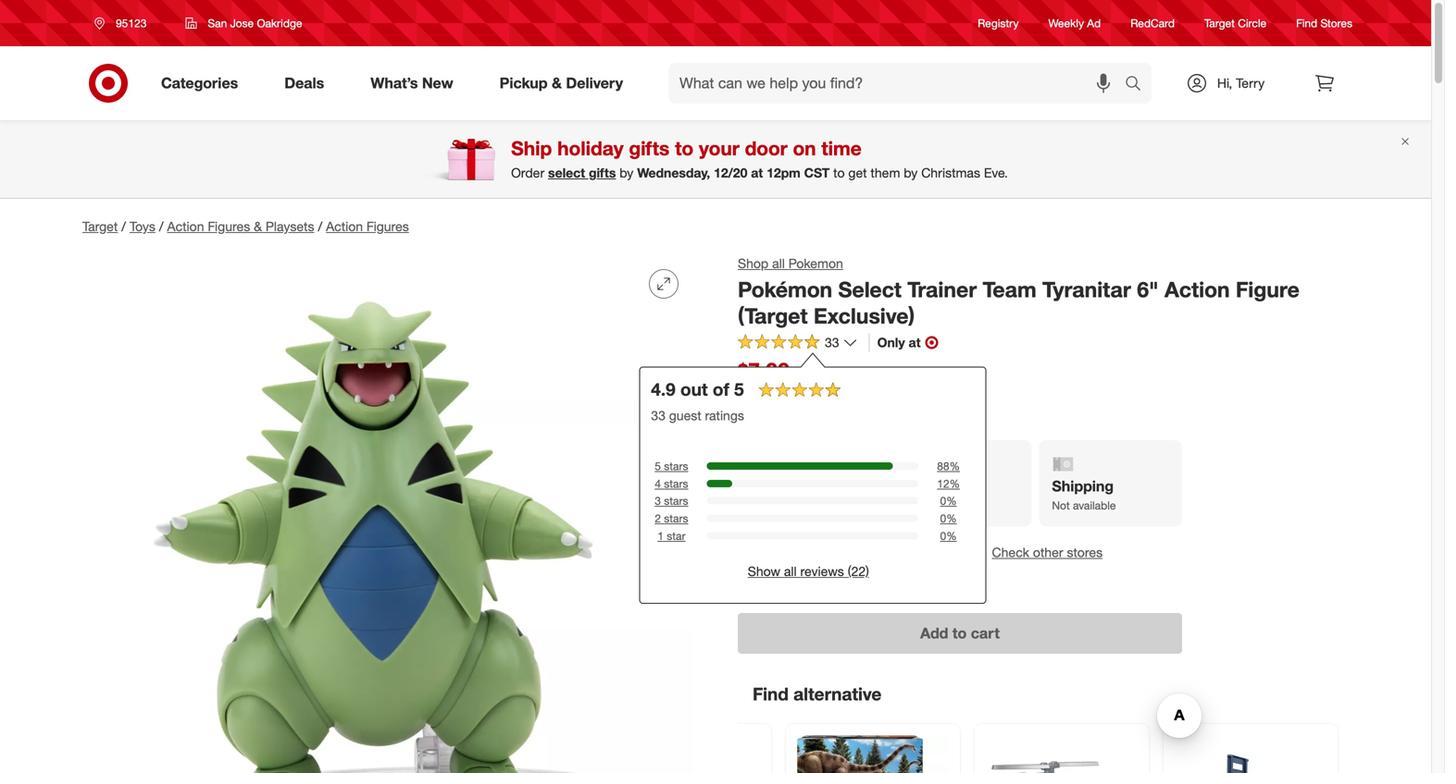 Task type: vqa. For each thing, say whether or not it's contained in the screenshot.
Option in Guest Rating DIALOG
no



Task type: locate. For each thing, give the bounding box(es) containing it.
12/20
[[714, 165, 747, 181]]

all inside button
[[784, 564, 797, 580]]

not up show
[[750, 498, 768, 512]]

%
[[949, 460, 960, 473], [949, 477, 960, 491], [946, 494, 957, 508], [946, 512, 957, 526], [946, 529, 957, 543]]

registry link
[[978, 15, 1019, 31]]

gifts
[[629, 137, 670, 160], [589, 165, 616, 181]]

delivery up holiday
[[566, 74, 623, 92]]

action for pokémon
[[1165, 277, 1230, 303]]

0 horizontal spatial &
[[254, 218, 262, 235]]

1 vertical spatial pickup
[[750, 477, 798, 495]]

san jose oakridge button
[[173, 6, 314, 40]]

not for delivery
[[901, 499, 919, 513]]

jose inside button
[[878, 543, 911, 561]]

pickup down when on the right bottom of page
[[750, 477, 798, 495]]

holiday
[[557, 137, 624, 160]]

0 vertical spatial delivery
[[566, 74, 623, 92]]

1 vertical spatial &
[[254, 218, 262, 235]]

0 horizontal spatial jose
[[230, 16, 254, 30]]

2 horizontal spatial not
[[1052, 499, 1070, 513]]

find left alternative
[[753, 684, 789, 706]]

exclusive)
[[814, 303, 915, 329]]

available inside delivery not available
[[922, 499, 965, 513]]

at right stock
[[823, 572, 836, 590]]

all left nearby
[[840, 572, 855, 590]]

2 figures from the left
[[367, 218, 409, 235]]

target circle link
[[1204, 15, 1266, 31]]

team
[[983, 277, 1036, 303]]

0 vertical spatial 0
[[940, 494, 946, 508]]

san up "categories" link
[[208, 16, 227, 30]]

at down door
[[751, 165, 763, 181]]

0 vertical spatial 33
[[825, 335, 839, 351]]

1 0 % from the top
[[940, 494, 957, 508]]

stores down san jose oakridge button
[[908, 572, 949, 590]]

1 vertical spatial target
[[82, 218, 118, 235]]

1 horizontal spatial action
[[326, 218, 363, 235]]

3 0 from the top
[[940, 529, 946, 543]]

2 0 % from the top
[[940, 512, 957, 526]]

1 0 from the top
[[940, 494, 946, 508]]

3 0 % from the top
[[940, 529, 957, 543]]

1 vertical spatial jose
[[878, 543, 911, 561]]

by down holiday
[[620, 165, 633, 181]]

5 up ratings
[[734, 379, 744, 400]]

not up san jose oakridge button
[[901, 499, 919, 513]]

2 vertical spatial to
[[952, 625, 967, 643]]

at right only
[[909, 335, 921, 351]]

0 vertical spatial at
[[751, 165, 763, 181]]

5
[[734, 379, 744, 400], [655, 460, 661, 473]]

12 %
[[937, 477, 960, 491]]

hi,
[[1217, 75, 1232, 91]]

$7.99 reg $19.99 sale save $ 12.00 ( 60 when purchased online
[[738, 358, 875, 424]]

1 horizontal spatial jose
[[878, 543, 911, 561]]

0 vertical spatial find
[[1296, 16, 1317, 30]]

2 horizontal spatial /
[[318, 218, 322, 235]]

cart
[[971, 625, 1000, 643]]

when
[[738, 408, 771, 424]]

1 horizontal spatial not
[[901, 499, 919, 513]]

1 horizontal spatial 33
[[825, 335, 839, 351]]

1 vertical spatial stores
[[908, 572, 949, 590]]

nearby
[[859, 572, 904, 590]]

action inside shop all pokemon pokémon select trainer team tyranitar 6" action figure (target exclusive)
[[1165, 277, 1230, 303]]

33 for 33
[[825, 335, 839, 351]]

2 vertical spatial 0
[[940, 529, 946, 543]]

san jose oakridge up the deals
[[208, 16, 302, 30]]

stores
[[1067, 545, 1103, 561], [908, 572, 949, 590]]

1 vertical spatial to
[[833, 165, 845, 181]]

1 vertical spatial of
[[766, 572, 779, 590]]

1 horizontal spatial figures
[[367, 218, 409, 235]]

/
[[122, 218, 126, 235], [159, 218, 163, 235], [318, 218, 322, 235]]

san jose oakridge
[[208, 16, 302, 30], [846, 543, 980, 561]]

1 horizontal spatial /
[[159, 218, 163, 235]]

target left circle
[[1204, 16, 1235, 30]]

0 horizontal spatial 33
[[651, 408, 665, 424]]

stars up the "4 stars"
[[664, 460, 688, 473]]

0 horizontal spatial san jose oakridge
[[208, 16, 302, 30]]

5 stars
[[655, 460, 688, 473]]

available for delivery
[[922, 499, 965, 513]]

get
[[848, 165, 867, 181]]

0 horizontal spatial at
[[751, 165, 763, 181]]

ad
[[1087, 16, 1101, 30]]

stars down the "4 stars"
[[664, 494, 688, 508]]

0 horizontal spatial action
[[167, 218, 204, 235]]

1 vertical spatial find
[[753, 684, 789, 706]]

out
[[680, 379, 708, 400]]

0 for 1 star
[[940, 529, 946, 543]]

0 for 2 stars
[[940, 512, 946, 526]]

at
[[751, 165, 763, 181], [909, 335, 921, 351], [823, 572, 836, 590]]

not inside the shipping not available
[[1052, 499, 1070, 513]]

available inside the shipping not available
[[1073, 499, 1116, 513]]

0 vertical spatial oakridge
[[257, 16, 302, 30]]

check
[[992, 545, 1029, 561]]

2 horizontal spatial action
[[1165, 277, 1230, 303]]

0 horizontal spatial find
[[753, 684, 789, 706]]

of up ratings
[[713, 379, 729, 400]]

0 vertical spatial target
[[1204, 16, 1235, 30]]

pickup up ship
[[500, 74, 548, 92]]

jose up nearby
[[878, 543, 911, 561]]

1 horizontal spatial pickup
[[750, 477, 798, 495]]

san inside san jose oakridge button
[[846, 543, 873, 561]]

circle
[[1238, 16, 1266, 30]]

1 horizontal spatial at
[[823, 572, 836, 590]]

1 figures from the left
[[208, 218, 250, 235]]

not inside pickup not available
[[750, 498, 768, 512]]

& up ship
[[552, 74, 562, 92]]

to left get
[[833, 165, 845, 181]]

0 vertical spatial san
[[208, 16, 227, 30]]

1 horizontal spatial san
[[846, 543, 873, 561]]

not inside delivery not available
[[901, 499, 919, 513]]

add to cart button
[[738, 614, 1182, 655]]

to inside button
[[952, 625, 967, 643]]

0 horizontal spatial delivery
[[566, 74, 623, 92]]

2 horizontal spatial available
[[1073, 499, 1116, 513]]

4 stars from the top
[[664, 512, 688, 526]]

0 % for 2 stars
[[940, 512, 957, 526]]

2 0 from the top
[[940, 512, 946, 526]]

1 vertical spatial delivery
[[901, 478, 958, 496]]

1 vertical spatial san
[[846, 543, 873, 561]]

1 horizontal spatial by
[[904, 165, 918, 181]]

/ left toys
[[122, 218, 126, 235]]

2 horizontal spatial at
[[909, 335, 921, 351]]

to up wednesday,
[[675, 137, 693, 160]]

devseries arsenal reloaded rivals action figure set image
[[608, 736, 760, 774]]

pickup inside 'link'
[[500, 74, 548, 92]]

stars for 2 stars
[[664, 512, 688, 526]]

0 horizontal spatial by
[[620, 165, 633, 181]]

12pm
[[767, 165, 800, 181]]

sale
[[738, 387, 764, 403]]

4 stars
[[655, 477, 688, 491]]

search button
[[1116, 63, 1161, 107]]

% for 5 stars
[[949, 460, 960, 473]]

find
[[1296, 16, 1317, 30], [753, 684, 789, 706]]

of right out at the right bottom of the page
[[766, 572, 779, 590]]

by right them
[[904, 165, 918, 181]]

/ right toys
[[159, 218, 163, 235]]

jose up "categories" link
[[230, 16, 254, 30]]

(target
[[738, 303, 808, 329]]

1 vertical spatial 0 %
[[940, 512, 957, 526]]

0 vertical spatial pickup
[[500, 74, 548, 92]]

&
[[552, 74, 562, 92], [254, 218, 262, 235]]

1 vertical spatial 33
[[651, 408, 665, 424]]

1 horizontal spatial delivery
[[901, 478, 958, 496]]

jurassic world legacy mamenchisaurus figure (target exclusive) image
[[797, 736, 949, 774]]

1 horizontal spatial target
[[1204, 16, 1235, 30]]

trainer
[[907, 277, 977, 303]]

find stores
[[1296, 16, 1352, 30]]

0
[[940, 494, 946, 508], [940, 512, 946, 526], [940, 529, 946, 543]]

0 vertical spatial san jose oakridge
[[208, 16, 302, 30]]

1 horizontal spatial &
[[552, 74, 562, 92]]

33 up $19.99
[[825, 335, 839, 351]]

0 horizontal spatial to
[[675, 137, 693, 160]]

gifts down holiday
[[589, 165, 616, 181]]

action
[[167, 218, 204, 235], [326, 218, 363, 235], [1165, 277, 1230, 303]]

3 stars from the top
[[664, 494, 688, 508]]

available down 12
[[922, 499, 965, 513]]

action for /
[[326, 218, 363, 235]]

eve.
[[984, 165, 1008, 181]]

of
[[713, 379, 729, 400], [766, 572, 779, 590]]

online
[[840, 408, 875, 424]]

pickup inside pickup not available
[[750, 477, 798, 495]]

1 horizontal spatial oakridge
[[915, 543, 980, 561]]

1 horizontal spatial find
[[1296, 16, 1317, 30]]

what's new link
[[355, 63, 476, 104]]

1 stars from the top
[[664, 460, 688, 473]]

stars down 5 stars
[[664, 477, 688, 491]]

1 horizontal spatial stores
[[1067, 545, 1103, 561]]

6"
[[1137, 277, 1159, 303]]

all for pokémon
[[772, 255, 785, 272]]

1 vertical spatial oakridge
[[915, 543, 980, 561]]

0 horizontal spatial 5
[[655, 460, 661, 473]]

pickup for &
[[500, 74, 548, 92]]

deals link
[[269, 63, 347, 104]]

0 horizontal spatial oakridge
[[257, 16, 302, 30]]

all
[[772, 255, 785, 272], [784, 564, 797, 580], [840, 572, 855, 590]]

0 vertical spatial stores
[[1067, 545, 1103, 561]]

out
[[738, 572, 762, 590]]

pickup
[[500, 74, 548, 92], [750, 477, 798, 495]]

action right 6"
[[1165, 277, 1230, 303]]

to right add
[[952, 625, 967, 643]]

pickup not available
[[750, 477, 814, 512]]

weekly
[[1048, 16, 1084, 30]]

stores inside "button"
[[1067, 545, 1103, 561]]

pickup for not
[[750, 477, 798, 495]]

stores right other
[[1067, 545, 1103, 561]]

action right toys
[[167, 218, 204, 235]]

san up (22)
[[846, 543, 873, 561]]

/ right playsets at the top left of page
[[318, 218, 322, 235]]

delivery down 88
[[901, 478, 958, 496]]

toys link
[[130, 218, 155, 235]]

1 vertical spatial at
[[909, 335, 921, 351]]

available down shipping
[[1073, 499, 1116, 513]]

registry
[[978, 16, 1019, 30]]

33
[[825, 335, 839, 351], [651, 408, 665, 424]]

1 horizontal spatial 5
[[734, 379, 744, 400]]

new
[[422, 74, 453, 92]]

san jose oakridge up nearby
[[846, 543, 980, 561]]

gifts up wednesday,
[[629, 137, 670, 160]]

delivery
[[566, 74, 623, 92], [901, 478, 958, 496]]

purchased
[[775, 408, 837, 424]]

select
[[838, 277, 902, 303]]

find stores link
[[1296, 15, 1352, 31]]

0 vertical spatial gifts
[[629, 137, 670, 160]]

all inside shop all pokemon pokémon select trainer team tyranitar 6" action figure (target exclusive)
[[772, 255, 785, 272]]

target / toys / action figures & playsets / action figures
[[82, 218, 409, 235]]

1
[[658, 529, 664, 543]]

pok&#233;mon select trainer team tyranitar 6&#34; action figure (target exclusive), 1 of 20 image
[[82, 255, 693, 774]]

all right show
[[784, 564, 797, 580]]

weekly ad
[[1048, 16, 1101, 30]]

target left toys
[[82, 218, 118, 235]]

1 vertical spatial 0
[[940, 512, 946, 526]]

stars for 3 stars
[[664, 494, 688, 508]]

2 vertical spatial 0 %
[[940, 529, 957, 543]]

0 horizontal spatial not
[[750, 498, 768, 512]]

& left playsets at the top left of page
[[254, 218, 262, 235]]

0 horizontal spatial /
[[122, 218, 126, 235]]

0 horizontal spatial san
[[208, 16, 227, 30]]

% for 1 star
[[946, 529, 957, 543]]

1 horizontal spatial gifts
[[629, 137, 670, 160]]

all for (22)
[[784, 564, 797, 580]]

0 vertical spatial 0 %
[[940, 494, 957, 508]]

all right shop
[[772, 255, 785, 272]]

not down shipping
[[1052, 499, 1070, 513]]

available
[[771, 498, 814, 512], [922, 499, 965, 513], [1073, 499, 1116, 513]]

0 vertical spatial jose
[[230, 16, 254, 30]]

target
[[1204, 16, 1235, 30], [82, 218, 118, 235]]

0 horizontal spatial target
[[82, 218, 118, 235]]

0 vertical spatial &
[[552, 74, 562, 92]]

available up show all reviews (22)
[[771, 498, 814, 512]]

show
[[748, 564, 780, 580]]

action right playsets at the top left of page
[[326, 218, 363, 235]]

check other stores
[[992, 545, 1103, 561]]

2 horizontal spatial to
[[952, 625, 967, 643]]

find left stores
[[1296, 16, 1317, 30]]

2 stars from the top
[[664, 477, 688, 491]]

oakridge inside button
[[915, 543, 980, 561]]

tyranitar
[[1042, 277, 1131, 303]]

0 horizontal spatial available
[[771, 498, 814, 512]]

1 horizontal spatial available
[[922, 499, 965, 513]]

5 up 4
[[655, 460, 661, 473]]

4.9 out of 5
[[651, 379, 744, 400]]

categories
[[161, 74, 238, 92]]

0 horizontal spatial pickup
[[500, 74, 548, 92]]

oakridge down delivery not available in the bottom right of the page
[[915, 543, 980, 561]]

33 down 4.9
[[651, 408, 665, 424]]

available inside pickup not available
[[771, 498, 814, 512]]

not
[[750, 498, 768, 512], [901, 499, 919, 513], [1052, 499, 1070, 513]]

95123
[[116, 16, 147, 30]]

stars up star
[[664, 512, 688, 526]]

1 vertical spatial san jose oakridge
[[846, 543, 980, 561]]

3 / from the left
[[318, 218, 322, 235]]

oakridge up the deals
[[257, 16, 302, 30]]

0 vertical spatial of
[[713, 379, 729, 400]]

1 vertical spatial gifts
[[589, 165, 616, 181]]

0 horizontal spatial figures
[[208, 218, 250, 235]]



Task type: describe. For each thing, give the bounding box(es) containing it.
available for shipping
[[1073, 499, 1116, 513]]

playsets
[[266, 218, 314, 235]]

What can we help you find? suggestions appear below search field
[[668, 63, 1129, 104]]

find for find alternative
[[753, 684, 789, 706]]

reg
[[793, 367, 809, 381]]

3
[[655, 494, 661, 508]]

fisher-price imaginext jurassic world raptor recon - target exclusive image
[[986, 736, 1138, 774]]

target circle
[[1204, 16, 1266, 30]]

guest
[[669, 408, 701, 424]]

1 / from the left
[[122, 218, 126, 235]]

0 horizontal spatial of
[[713, 379, 729, 400]]

cst
[[804, 165, 830, 181]]

33 guest ratings
[[651, 408, 744, 424]]

deals
[[284, 74, 324, 92]]

pokemon
[[788, 255, 843, 272]]

(22)
[[848, 564, 869, 580]]

wednesday,
[[637, 165, 710, 181]]

action figures link
[[326, 218, 409, 235]]

only
[[877, 335, 905, 351]]

pokémon
[[738, 277, 832, 303]]

find for find stores
[[1296, 16, 1317, 30]]

0 horizontal spatial gifts
[[589, 165, 616, 181]]

% for 2 stars
[[946, 512, 957, 526]]

delivery inside 'link'
[[566, 74, 623, 92]]

0 horizontal spatial stores
[[908, 572, 949, 590]]

not for pickup
[[750, 498, 768, 512]]

san inside san jose oakridge dropdown button
[[208, 16, 227, 30]]

12.00
[[799, 389, 827, 403]]

2 vertical spatial at
[[823, 572, 836, 590]]

reviews
[[800, 564, 844, 580]]

0 vertical spatial 5
[[734, 379, 744, 400]]

88 %
[[937, 460, 960, 473]]

$7.99
[[738, 358, 790, 384]]

1 by from the left
[[620, 165, 633, 181]]

0 for 3 stars
[[940, 494, 946, 508]]

pickup & delivery link
[[484, 63, 646, 104]]

0 % for 3 stars
[[940, 494, 957, 508]]

ratings
[[705, 408, 744, 424]]

add to cart
[[920, 625, 1000, 643]]

stores
[[1321, 16, 1352, 30]]

oakridge inside dropdown button
[[257, 16, 302, 30]]

toys
[[130, 218, 155, 235]]

show all reviews (22)
[[748, 564, 869, 580]]

san jose oakridge inside san jose oakridge dropdown button
[[208, 16, 302, 30]]

0 % for 1 star
[[940, 529, 957, 543]]

delivery not available
[[901, 478, 965, 513]]

shipping
[[1052, 478, 1114, 496]]

shop
[[738, 255, 769, 272]]

jose inside dropdown button
[[230, 16, 254, 30]]

1 horizontal spatial san jose oakridge
[[846, 543, 980, 561]]

time
[[821, 137, 862, 160]]

on
[[793, 137, 816, 160]]

2 by from the left
[[904, 165, 918, 181]]

redcard link
[[1130, 15, 1175, 31]]

target for target circle
[[1204, 16, 1235, 30]]

1 horizontal spatial of
[[766, 572, 779, 590]]

delivery inside delivery not available
[[901, 478, 958, 496]]

& inside 'link'
[[552, 74, 562, 92]]

alternative
[[793, 684, 882, 706]]

redcard
[[1130, 16, 1175, 30]]

star
[[667, 529, 686, 543]]

95123 button
[[82, 6, 166, 40]]

0 vertical spatial to
[[675, 137, 693, 160]]

select
[[548, 165, 585, 181]]

check other stores button
[[991, 543, 1104, 563]]

% for 4 stars
[[949, 477, 960, 491]]

33 link
[[738, 334, 858, 355]]

add
[[920, 625, 948, 643]]

ship holiday gifts to your door on time order select gifts by wednesday, 12/20 at 12pm cst to get them by christmas eve.
[[511, 137, 1008, 181]]

what's
[[371, 74, 418, 92]]

action figures & playsets link
[[167, 218, 314, 235]]

categories link
[[145, 63, 261, 104]]

$
[[794, 389, 799, 403]]

2 stars
[[655, 512, 688, 526]]

shop all pokemon pokémon select trainer team tyranitar 6" action figure (target exclusive)
[[738, 255, 1300, 329]]

pickup & delivery
[[500, 74, 623, 92]]

them
[[871, 165, 900, 181]]

4.9
[[651, 379, 676, 400]]

12
[[937, 477, 949, 491]]

(
[[830, 389, 833, 403]]

88
[[937, 460, 949, 473]]

available for pickup
[[771, 498, 814, 512]]

door
[[745, 137, 788, 160]]

1 horizontal spatial to
[[833, 165, 845, 181]]

target link
[[82, 218, 118, 235]]

2
[[655, 512, 661, 526]]

stars for 5 stars
[[664, 460, 688, 473]]

$19.99
[[812, 367, 845, 381]]

not for shipping
[[1052, 499, 1070, 513]]

christmas
[[921, 165, 980, 181]]

shipping not available
[[1052, 478, 1116, 513]]

show all reviews (22) button
[[748, 563, 869, 581]]

search
[[1116, 76, 1161, 94]]

terry
[[1236, 75, 1265, 91]]

ship
[[511, 137, 552, 160]]

3 stars
[[655, 494, 688, 508]]

at inside ship holiday gifts to your door on time order select gifts by wednesday, 12/20 at 12pm cst to get them by christmas eve.
[[751, 165, 763, 181]]

hi, terry
[[1217, 75, 1265, 91]]

stock
[[783, 572, 819, 590]]

other
[[1033, 545, 1063, 561]]

what's new
[[371, 74, 453, 92]]

33 for 33 guest ratings
[[651, 408, 665, 424]]

order
[[511, 165, 544, 181]]

% for 3 stars
[[946, 494, 957, 508]]

2 / from the left
[[159, 218, 163, 235]]

find alternative
[[753, 684, 882, 706]]

your
[[699, 137, 740, 160]]

1 vertical spatial 5
[[655, 460, 661, 473]]

stars for 4 stars
[[664, 477, 688, 491]]

figure
[[1236, 277, 1300, 303]]

target for target / toys / action figures & playsets / action figures
[[82, 218, 118, 235]]

jurassic world: dominion release 'n rampage soyona & atrociraptor pack (target exclusive) image
[[1175, 736, 1327, 774]]



